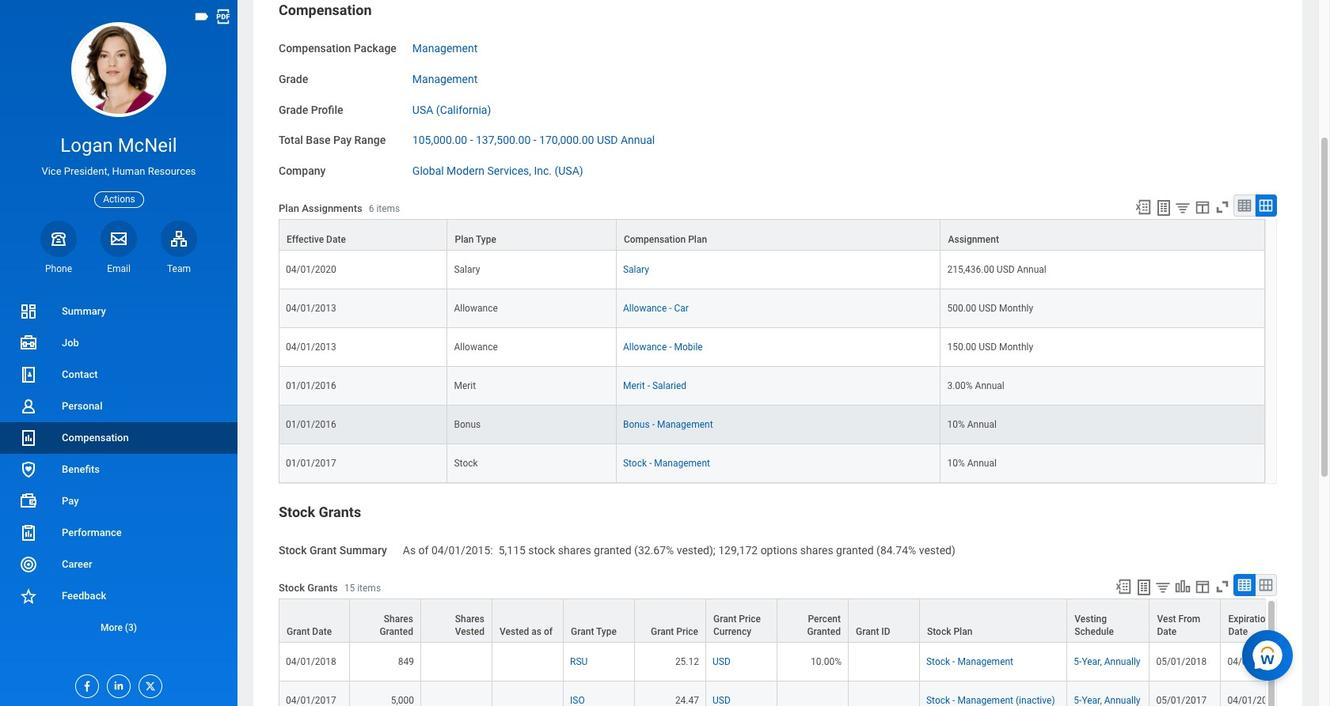 Task type: describe. For each thing, give the bounding box(es) containing it.
team
[[167, 263, 191, 275]]

2 granted from the left
[[836, 545, 874, 557]]

grant for grant date
[[287, 627, 310, 638]]

effective
[[287, 234, 324, 245]]

compensation image
[[19, 429, 38, 448]]

export to worksheets image for compensation
[[1154, 199, 1173, 218]]

annually for 05/01/2018
[[1104, 657, 1140, 668]]

email
[[107, 263, 131, 275]]

10% for bonus - management
[[947, 420, 965, 431]]

vested)
[[919, 545, 955, 557]]

of inside vested as of popup button
[[544, 627, 553, 638]]

performance
[[62, 527, 122, 539]]

- for the "stock - management" "link" inside the "stock grants" group
[[952, 657, 955, 668]]

granted for shares
[[380, 627, 413, 638]]

export to excel image for stock grants
[[1115, 579, 1132, 596]]

mcneil
[[118, 135, 177, 157]]

04/01/2013 for allowance - mobile
[[286, 342, 336, 353]]

personal
[[62, 401, 102, 412]]

vest
[[1157, 614, 1176, 625]]

date inside vest from date
[[1157, 627, 1177, 638]]

stock inside popup button
[[927, 627, 951, 638]]

10% annual for stock - management
[[947, 458, 997, 469]]

total
[[279, 134, 303, 147]]

3 row from the top
[[279, 290, 1265, 329]]

expand table image for the bottommost table image
[[1258, 578, 1274, 594]]

range
[[354, 134, 386, 147]]

215,436.00
[[947, 264, 994, 275]]

contact link
[[0, 359, 238, 391]]

137,500.00
[[476, 134, 531, 147]]

feedback image
[[19, 587, 38, 606]]

plan type button
[[448, 220, 616, 250]]

grant for grant type
[[571, 627, 594, 638]]

base
[[306, 134, 331, 147]]

04/01/2018
[[286, 657, 336, 668]]

grant price button
[[635, 600, 705, 643]]

performance link
[[0, 518, 238, 549]]

management for the "stock - management" "link" inside the "stock grants" group
[[957, 657, 1013, 668]]

phone
[[45, 263, 72, 275]]

stock
[[528, 545, 555, 557]]

vice president, human resources
[[42, 166, 196, 177]]

grants for stock grants
[[319, 504, 361, 521]]

date for expiration date
[[1228, 627, 1248, 638]]

row containing 04/01/2017
[[279, 682, 1330, 707]]

profile
[[311, 103, 343, 116]]

500.00
[[947, 303, 976, 314]]

- for bonus - management link
[[652, 420, 655, 431]]

row containing effective date
[[279, 219, 1265, 251]]

date for effective date
[[326, 234, 346, 245]]

car
[[674, 303, 689, 314]]

monthly for 500.00 usd monthly
[[999, 303, 1033, 314]]

usa (california) link
[[412, 100, 491, 116]]

export to worksheets image for stock grants
[[1134, 579, 1153, 598]]

currency
[[713, 627, 751, 638]]

contact image
[[19, 366, 38, 385]]

email button
[[101, 221, 137, 275]]

grant type button
[[564, 600, 634, 643]]

4 row from the top
[[279, 329, 1265, 367]]

grant id
[[856, 627, 890, 638]]

vested as of
[[500, 627, 553, 638]]

- for allowance - car 'link'
[[669, 303, 672, 314]]

grant date button
[[279, 600, 349, 643]]

schedule
[[1075, 627, 1114, 638]]

5-year, annually link for 05/01/2017
[[1074, 696, 1140, 707]]

pay image
[[19, 492, 38, 511]]

select to filter grid data image
[[1174, 199, 1191, 216]]

grant price currency column header
[[706, 599, 777, 644]]

expiration
[[1228, 614, 1271, 625]]

annually for 05/01/2017
[[1104, 696, 1140, 707]]

summary link
[[0, 296, 238, 328]]

expand table image for the topmost table image
[[1258, 198, 1274, 214]]

compensation inside compensation link
[[62, 432, 129, 444]]

assignment
[[948, 234, 999, 245]]

more (3) button
[[0, 619, 238, 638]]

stock plan button
[[920, 600, 1067, 643]]

vesting
[[1075, 614, 1107, 625]]

vested as of column header
[[492, 599, 564, 644]]

iso link
[[570, 696, 585, 707]]

vested);
[[677, 545, 716, 557]]

shares granted column header
[[350, 599, 421, 644]]

annual for bonus - management
[[967, 420, 997, 431]]

stock grant summary element
[[403, 535, 955, 559]]

stock grants
[[279, 504, 361, 521]]

1 granted from the left
[[594, 545, 631, 557]]

stock grants 15 items
[[279, 583, 381, 595]]

allowance - mobile
[[623, 342, 703, 353]]

percent
[[808, 614, 841, 625]]

grant price column header
[[635, 599, 706, 644]]

stock - management link inside "stock grants" group
[[926, 657, 1013, 668]]

6
[[369, 204, 374, 215]]

usd right the 150.00
[[979, 342, 997, 353]]

01/01/2017
[[286, 458, 336, 469]]

items for stock grants
[[357, 584, 381, 595]]

management for stock - management (inactive) link
[[957, 696, 1013, 707]]

grade profile
[[279, 103, 343, 116]]

as
[[531, 627, 542, 638]]

type for plan type
[[476, 234, 496, 245]]

as
[[403, 545, 416, 557]]

plan assignments 6 items
[[279, 203, 400, 215]]

plan type
[[455, 234, 496, 245]]

stock - management link inside compensation 'group'
[[623, 455, 710, 469]]

more (3)
[[100, 623, 137, 634]]

04/01/2013 for allowance - car
[[286, 303, 336, 314]]

expiration date button
[[1221, 600, 1292, 643]]

feedback link
[[0, 581, 238, 613]]

team link
[[161, 221, 197, 275]]

options
[[761, 545, 798, 557]]

04/01/2017
[[286, 696, 336, 707]]

mobile
[[674, 342, 703, 353]]

10% for stock - management
[[947, 458, 965, 469]]

1 shares from the left
[[558, 545, 591, 557]]

year, for stock - management
[[1082, 657, 1102, 668]]

type for grant type
[[596, 627, 617, 638]]

services,
[[487, 165, 531, 177]]

shares vested button
[[421, 600, 492, 643]]

2 salary from the left
[[623, 264, 649, 275]]

plan up effective
[[279, 203, 299, 215]]

fullscreen image
[[1214, 199, 1231, 216]]

stock - management for the "stock - management" "link" within compensation 'group'
[[623, 458, 710, 469]]

salaried
[[652, 381, 686, 392]]

stock grant summary
[[279, 545, 387, 557]]

1 salary from the left
[[454, 264, 480, 275]]

usa (california)
[[412, 103, 491, 116]]

allowance inside allowance - car 'link'
[[623, 303, 667, 314]]

resources
[[148, 166, 196, 177]]

(inactive)
[[1016, 696, 1055, 707]]

compensation group
[[279, 1, 1277, 484]]

plan inside "stock grants" group
[[954, 627, 972, 638]]

date for grant date
[[312, 627, 332, 638]]

list containing summary
[[0, 296, 238, 644]]

129,172
[[718, 545, 758, 557]]

105,000.00 - 137,500.00 - 170,000.00 usd annual
[[412, 134, 655, 147]]

5- for stock - management
[[1074, 657, 1082, 668]]

25.12
[[675, 657, 699, 668]]

career link
[[0, 549, 238, 581]]

vest from date button
[[1150, 600, 1220, 643]]

compensation plan button
[[617, 220, 940, 250]]

tag image
[[193, 8, 211, 25]]

vested inside popup button
[[455, 627, 485, 638]]

grant type
[[571, 627, 617, 638]]

5-year, annually for 05/01/2017
[[1074, 696, 1140, 707]]

monthly for 150.00 usd monthly
[[999, 342, 1033, 353]]

benefits
[[62, 464, 100, 476]]

usd link for 25.12
[[713, 654, 731, 668]]

3.00%
[[947, 381, 973, 392]]

facebook image
[[76, 676, 93, 693]]

select to filter grid data image
[[1154, 579, 1172, 596]]

- for 105,000.00 - 137,500.00 - 170,000.00 usd annual link
[[470, 134, 473, 147]]

compensation for compensation button
[[279, 2, 372, 18]]

pay link
[[0, 486, 238, 518]]

pay inside compensation 'group'
[[333, 134, 352, 147]]

150.00
[[947, 342, 976, 353]]

grant type column header
[[564, 599, 635, 644]]

granted for percent
[[807, 627, 841, 638]]

modern
[[447, 165, 485, 177]]

grant id column header
[[849, 599, 920, 644]]

grant for grant id
[[856, 627, 879, 638]]

summary inside list
[[62, 306, 106, 317]]

merit - salaried
[[623, 381, 686, 392]]

10.00%
[[811, 657, 842, 668]]

grant up stock grants 15 items
[[310, 545, 337, 557]]

5,000
[[391, 696, 414, 707]]

stock grants button
[[279, 504, 361, 521]]

iso
[[570, 696, 585, 707]]

logan
[[60, 135, 113, 157]]



Task type: locate. For each thing, give the bounding box(es) containing it.
management link for compensation package
[[412, 39, 478, 55]]

id
[[881, 627, 890, 638]]

allowance
[[454, 303, 498, 314], [623, 303, 667, 314], [454, 342, 498, 353], [623, 342, 667, 353]]

0 vertical spatial year,
[[1082, 657, 1102, 668]]

price up currency
[[739, 614, 761, 625]]

grant price
[[651, 627, 698, 638]]

year, down the schedule
[[1082, 657, 1102, 668]]

type
[[476, 234, 496, 245], [596, 627, 617, 638]]

0 vertical spatial stock - management link
[[623, 455, 710, 469]]

annual for merit - salaried
[[975, 381, 1004, 392]]

1 10% from the top
[[947, 420, 965, 431]]

export to excel image inside "stock grants" group
[[1115, 579, 1132, 596]]

compensation button
[[279, 2, 372, 18]]

salary down the compensation plan
[[623, 264, 649, 275]]

1 grade from the top
[[279, 73, 308, 85]]

usd right the 170,000.00
[[597, 134, 618, 147]]

2 bonus from the left
[[623, 420, 650, 431]]

stock - management inside compensation 'group'
[[623, 458, 710, 469]]

granted down percent at the right of page
[[807, 627, 841, 638]]

0 vertical spatial monthly
[[999, 303, 1033, 314]]

0 vertical spatial grants
[[319, 504, 361, 521]]

compensation up salary link
[[624, 234, 686, 245]]

global
[[412, 165, 444, 177]]

annually down the schedule
[[1104, 657, 1140, 668]]

1 vertical spatial 04/01/2013
[[286, 342, 336, 353]]

0 vertical spatial 10% annual
[[947, 420, 997, 431]]

stock - management (inactive)
[[926, 696, 1055, 707]]

grant
[[310, 545, 337, 557], [713, 614, 737, 625], [287, 627, 310, 638], [571, 627, 594, 638], [651, 627, 674, 638], [856, 627, 879, 638]]

0 horizontal spatial shares
[[384, 614, 413, 625]]

summary inside "stock grants" group
[[339, 545, 387, 557]]

expand table image
[[1258, 198, 1274, 214], [1258, 578, 1274, 594]]

price up 25.12
[[676, 627, 698, 638]]

phone logan mcneil element
[[40, 263, 77, 275]]

shares inside shares vested
[[455, 614, 485, 625]]

5-year, annually for 05/01/2018
[[1074, 657, 1140, 668]]

10% annual for bonus - management
[[947, 420, 997, 431]]

shares vested column header
[[421, 599, 492, 644]]

view team image
[[169, 229, 188, 248]]

8 row from the top
[[279, 599, 1330, 644]]

x image
[[139, 676, 157, 693]]

(usa)
[[555, 165, 583, 177]]

1 horizontal spatial type
[[596, 627, 617, 638]]

1 vertical spatial grade
[[279, 103, 308, 116]]

summary image
[[19, 302, 38, 321]]

usd link
[[713, 654, 731, 668], [713, 693, 731, 707]]

merit for merit
[[454, 381, 476, 392]]

usd link right 24.47
[[713, 693, 731, 707]]

personal image
[[19, 397, 38, 416]]

granted left (84.74%
[[836, 545, 874, 557]]

bonus for bonus
[[454, 420, 481, 431]]

export to excel image for compensation
[[1134, 199, 1152, 216]]

1 vertical spatial price
[[676, 627, 698, 638]]

0 vertical spatial 01/01/2016
[[286, 381, 336, 392]]

1 horizontal spatial shares
[[455, 614, 485, 625]]

year, right (inactive)
[[1082, 696, 1102, 707]]

0 vertical spatial annually
[[1104, 657, 1140, 668]]

row containing 01/01/2017
[[279, 445, 1265, 484]]

1 granted from the left
[[380, 627, 413, 638]]

usd right 24.47
[[713, 696, 731, 707]]

2 10% annual from the top
[[947, 458, 997, 469]]

benefits image
[[19, 461, 38, 480]]

1 horizontal spatial stock - management link
[[926, 657, 1013, 668]]

click to view/edit grid preferences image left fullscreen icon
[[1194, 579, 1211, 596]]

stock - management link down stock plan
[[926, 657, 1013, 668]]

shares for shares vested
[[455, 614, 485, 625]]

5- right (inactive)
[[1074, 696, 1082, 707]]

stock - management inside "stock grants" group
[[926, 657, 1013, 668]]

vested
[[455, 627, 485, 638], [500, 627, 529, 638]]

more (3) button
[[0, 613, 238, 644]]

1 vertical spatial 5-year, annually link
[[1074, 696, 1140, 707]]

items for compensation
[[376, 204, 400, 215]]

career
[[62, 559, 92, 571]]

summary
[[62, 306, 106, 317], [339, 545, 387, 557]]

0 horizontal spatial granted
[[380, 627, 413, 638]]

24.47
[[675, 696, 699, 707]]

shares for shares granted
[[384, 614, 413, 625]]

pay inside navigation pane region
[[62, 496, 79, 507]]

2 vested from the left
[[500, 627, 529, 638]]

2 10% from the top
[[947, 458, 965, 469]]

salary down plan type
[[454, 264, 480, 275]]

date
[[326, 234, 346, 245], [312, 627, 332, 638], [1157, 627, 1177, 638], [1228, 627, 1248, 638]]

toolbar inside "stock grants" group
[[1108, 575, 1277, 599]]

export to worksheets image
[[1154, 199, 1173, 218], [1134, 579, 1153, 598]]

grant date column header
[[279, 599, 350, 644]]

0 vertical spatial grade
[[279, 73, 308, 85]]

1 merit from the left
[[454, 381, 476, 392]]

click to view/edit grid preferences image inside compensation 'group'
[[1194, 199, 1211, 216]]

0 vertical spatial price
[[739, 614, 761, 625]]

1 vertical spatial year,
[[1082, 696, 1102, 707]]

shares up 849
[[384, 614, 413, 625]]

5-year, annually link for 05/01/2018
[[1074, 657, 1140, 668]]

1 vertical spatial 10%
[[947, 458, 965, 469]]

2 04/01/2013 from the top
[[286, 342, 336, 353]]

export to worksheets image inside "stock grants" group
[[1134, 579, 1153, 598]]

1 vertical spatial 01/01/2016
[[286, 420, 336, 431]]

2 5- from the top
[[1074, 696, 1082, 707]]

summary up job
[[62, 306, 106, 317]]

01/01/2016 for merit
[[286, 381, 336, 392]]

assignments
[[302, 203, 362, 215]]

1 vertical spatial type
[[596, 627, 617, 638]]

shares right stock
[[558, 545, 591, 557]]

export to excel image left select to filter grid data image
[[1134, 199, 1152, 216]]

(32.67%
[[634, 545, 674, 557]]

compensation inside compensation plan popup button
[[624, 234, 686, 245]]

phone image
[[48, 229, 70, 248]]

1 vertical spatial of
[[544, 627, 553, 638]]

price inside popup button
[[676, 627, 698, 638]]

2 usd link from the top
[[713, 693, 731, 707]]

price inside grant price currency
[[739, 614, 761, 625]]

grants up the stock grant summary
[[319, 504, 361, 521]]

1 horizontal spatial export to excel image
[[1134, 199, 1152, 216]]

stock inside "link"
[[623, 458, 647, 469]]

grant date
[[287, 627, 332, 638]]

items right 15
[[357, 584, 381, 595]]

export to worksheets image left select to filter grid data image
[[1154, 199, 1173, 218]]

management for bonus - management link
[[657, 420, 713, 431]]

granted inside percent granted popup button
[[807, 627, 841, 638]]

1 vertical spatial export to excel image
[[1115, 579, 1132, 596]]

0 horizontal spatial merit
[[454, 381, 476, 392]]

items right "6"
[[376, 204, 400, 215]]

management
[[412, 42, 478, 55], [412, 73, 478, 85], [657, 420, 713, 431], [654, 458, 710, 469], [957, 657, 1013, 668], [957, 696, 1013, 707]]

1 vertical spatial usd link
[[713, 693, 731, 707]]

table image right fullscreen icon
[[1237, 578, 1252, 594]]

granted inside the shares granted popup button
[[380, 627, 413, 638]]

company
[[279, 165, 326, 177]]

merit - salaried link
[[623, 378, 686, 392]]

shares inside shares granted
[[384, 614, 413, 625]]

view printable version (pdf) image
[[215, 8, 232, 25]]

2 monthly from the top
[[999, 342, 1033, 353]]

0 vertical spatial of
[[418, 545, 429, 557]]

grade up total
[[279, 103, 308, 116]]

1 bonus from the left
[[454, 420, 481, 431]]

1 horizontal spatial export to worksheets image
[[1154, 199, 1173, 218]]

stock - management down 'bonus - management'
[[623, 458, 710, 469]]

global modern services, inc. (usa) link
[[412, 162, 583, 177]]

items inside stock grants 15 items
[[357, 584, 381, 595]]

0 horizontal spatial of
[[418, 545, 429, 557]]

0 vertical spatial export to worksheets image
[[1154, 199, 1173, 218]]

as of 04/01/2015:  5,115 stock shares granted (32.67% vested); 129,172 options shares granted (84.74% vested)
[[403, 545, 955, 557]]

annual for stock - management
[[967, 458, 997, 469]]

0 horizontal spatial export to excel image
[[1115, 579, 1132, 596]]

1 vertical spatial grants
[[307, 583, 338, 595]]

1 horizontal spatial shares
[[800, 545, 833, 557]]

price for grant price currency
[[739, 614, 761, 625]]

- for allowance - mobile link
[[669, 342, 672, 353]]

0 horizontal spatial stock - management
[[623, 458, 710, 469]]

1 vertical spatial annually
[[1104, 696, 1140, 707]]

grants for stock grants 15 items
[[307, 583, 338, 595]]

grant up 04/01/2018 at the left
[[287, 627, 310, 638]]

0 horizontal spatial granted
[[594, 545, 631, 557]]

date down "expiration"
[[1228, 627, 1248, 638]]

allowance - mobile link
[[623, 339, 703, 353]]

granted up 849
[[380, 627, 413, 638]]

1 horizontal spatial price
[[739, 614, 761, 625]]

vested inside popup button
[[500, 627, 529, 638]]

1 vertical spatial stock - management link
[[926, 657, 1013, 668]]

job image
[[19, 334, 38, 353]]

1 vertical spatial click to view/edit grid preferences image
[[1194, 579, 1211, 596]]

click to view/edit grid preferences image
[[1194, 199, 1211, 216], [1194, 579, 1211, 596]]

annually
[[1104, 657, 1140, 668], [1104, 696, 1140, 707]]

stock - management link down 'bonus - management'
[[623, 455, 710, 469]]

grade up grade profile
[[279, 73, 308, 85]]

management inside "link"
[[654, 458, 710, 469]]

stock - management down stock plan
[[926, 657, 1013, 668]]

global modern services, inc. (usa)
[[412, 165, 583, 177]]

shares right "options"
[[800, 545, 833, 557]]

0 horizontal spatial shares
[[558, 545, 591, 557]]

1 vertical spatial stock - management
[[926, 657, 1013, 668]]

1 5- from the top
[[1074, 657, 1082, 668]]

2 5-year, annually link from the top
[[1074, 696, 1140, 707]]

annually left 05/01/2017
[[1104, 696, 1140, 707]]

compensation package
[[279, 42, 397, 55]]

shares left vested as of popup button
[[455, 614, 485, 625]]

management link for grade
[[412, 70, 478, 85]]

percent granted column header
[[777, 599, 849, 644]]

grant left id
[[856, 627, 879, 638]]

500.00 usd monthly
[[947, 303, 1033, 314]]

grade
[[279, 73, 308, 85], [279, 103, 308, 116]]

2 annually from the top
[[1104, 696, 1140, 707]]

grade for grade profile
[[279, 103, 308, 116]]

row containing shares granted
[[279, 599, 1330, 644]]

1 vertical spatial 5-year, annually
[[1074, 696, 1140, 707]]

1 vested from the left
[[455, 627, 485, 638]]

export to excel image up vesting schedule popup button
[[1115, 579, 1132, 596]]

stock grants group
[[279, 503, 1330, 707]]

pay down benefits
[[62, 496, 79, 507]]

date inside "popup button"
[[326, 234, 346, 245]]

summary up 15
[[339, 545, 387, 557]]

2 row from the top
[[279, 251, 1265, 290]]

toolbar inside compensation 'group'
[[1127, 195, 1277, 219]]

1 vertical spatial table image
[[1237, 578, 1252, 594]]

year, for stock - management (inactive)
[[1082, 696, 1102, 707]]

0 horizontal spatial bonus
[[454, 420, 481, 431]]

cell
[[421, 643, 492, 682], [492, 643, 564, 682], [849, 643, 920, 682], [421, 682, 492, 707], [492, 682, 564, 707], [777, 682, 849, 707], [849, 682, 920, 707]]

01/01/2016 for bonus
[[286, 420, 336, 431]]

- for merit - salaried link at the bottom of the page
[[647, 381, 650, 392]]

navigation pane region
[[0, 0, 238, 707]]

0 horizontal spatial pay
[[62, 496, 79, 507]]

fullscreen image
[[1214, 579, 1231, 596]]

table image right fullscreen image
[[1237, 198, 1252, 214]]

0 horizontal spatial salary
[[454, 264, 480, 275]]

2 5-year, annually from the top
[[1074, 696, 1140, 707]]

toolbar for stock grants
[[1108, 575, 1277, 599]]

compensation down personal
[[62, 432, 129, 444]]

0 vertical spatial 5-year, annually link
[[1074, 657, 1140, 668]]

team logan mcneil element
[[161, 263, 197, 275]]

plan up stock - management (inactive)
[[954, 627, 972, 638]]

management for the "stock - management" "link" within compensation 'group'
[[654, 458, 710, 469]]

view worker - expand/collapse chart image
[[1174, 579, 1191, 596]]

package
[[354, 42, 397, 55]]

shares granted button
[[350, 600, 420, 643]]

rsu link
[[570, 657, 588, 668]]

grant for grant price currency
[[713, 614, 737, 625]]

0 horizontal spatial summary
[[62, 306, 106, 317]]

1 vertical spatial expand table image
[[1258, 578, 1274, 594]]

phone button
[[40, 221, 77, 275]]

1 10% annual from the top
[[947, 420, 997, 431]]

1 5-year, annually link from the top
[[1074, 657, 1140, 668]]

vested left as
[[500, 627, 529, 638]]

1 shares from the left
[[384, 614, 413, 625]]

1 5-year, annually from the top
[[1074, 657, 1140, 668]]

type inside compensation 'group'
[[476, 234, 496, 245]]

usd down currency
[[713, 657, 731, 668]]

of inside stock grant summary element
[[418, 545, 429, 557]]

date right effective
[[326, 234, 346, 245]]

price for grant price
[[676, 627, 698, 638]]

personal link
[[0, 391, 238, 423]]

vested left the vested as of
[[455, 627, 485, 638]]

0 vertical spatial 5-
[[1074, 657, 1082, 668]]

1 vertical spatial monthly
[[999, 342, 1033, 353]]

2 management link from the top
[[412, 70, 478, 85]]

expand table image right fullscreen image
[[1258, 198, 1274, 214]]

1 horizontal spatial vested
[[500, 627, 529, 638]]

monthly down 500.00 usd monthly
[[999, 342, 1033, 353]]

grant up rsu link
[[571, 627, 594, 638]]

shares
[[384, 614, 413, 625], [455, 614, 485, 625]]

pay right base
[[333, 134, 352, 147]]

1 horizontal spatial merit
[[623, 381, 645, 392]]

1 horizontal spatial summary
[[339, 545, 387, 557]]

1 01/01/2016 from the top
[[286, 381, 336, 392]]

total base pay range
[[279, 134, 386, 147]]

1 vertical spatial export to worksheets image
[[1134, 579, 1153, 598]]

plan down modern
[[455, 234, 474, 245]]

1 04/01/2013 from the top
[[286, 303, 336, 314]]

0 vertical spatial summary
[[62, 306, 106, 317]]

2 shares from the left
[[800, 545, 833, 557]]

date down vest at the right bottom of the page
[[1157, 627, 1177, 638]]

0 vertical spatial 5-year, annually
[[1074, 657, 1140, 668]]

grant right the grant type column header at the bottom of page
[[651, 627, 674, 638]]

15
[[344, 584, 355, 595]]

performance image
[[19, 524, 38, 543]]

allowance inside allowance - mobile link
[[623, 342, 667, 353]]

- inside 'link'
[[669, 303, 672, 314]]

0 vertical spatial items
[[376, 204, 400, 215]]

grant price currency
[[713, 614, 761, 638]]

granted left the (32.67%
[[594, 545, 631, 557]]

salary
[[454, 264, 480, 275], [623, 264, 649, 275]]

215,436.00 usd annual
[[947, 264, 1046, 275]]

04/01/2013
[[286, 303, 336, 314], [286, 342, 336, 353]]

2 granted from the left
[[807, 627, 841, 638]]

rsu
[[570, 657, 588, 668]]

click to view/edit grid preferences image left fullscreen image
[[1194, 199, 1211, 216]]

assignment button
[[941, 220, 1264, 250]]

05/01/2017
[[1156, 696, 1207, 707]]

row containing 04/01/2018
[[279, 643, 1330, 682]]

0 vertical spatial expand table image
[[1258, 198, 1274, 214]]

export to worksheets image inside compensation 'group'
[[1154, 199, 1173, 218]]

row
[[279, 219, 1265, 251], [279, 251, 1265, 290], [279, 290, 1265, 329], [279, 329, 1265, 367], [279, 367, 1265, 406], [279, 406, 1265, 445], [279, 445, 1265, 484], [279, 599, 1330, 644], [279, 643, 1330, 682], [279, 682, 1330, 707]]

10%
[[947, 420, 965, 431], [947, 458, 965, 469]]

0 horizontal spatial type
[[476, 234, 496, 245]]

vest from date
[[1157, 614, 1200, 638]]

0 vertical spatial toolbar
[[1127, 195, 1277, 219]]

0 vertical spatial 04/01/2013
[[286, 303, 336, 314]]

compensation for compensation package
[[279, 42, 351, 55]]

2 merit from the left
[[623, 381, 645, 392]]

bonus for bonus - management
[[623, 420, 650, 431]]

(california)
[[436, 103, 491, 116]]

usd right 215,436.00
[[997, 264, 1015, 275]]

stock - management
[[623, 458, 710, 469], [926, 657, 1013, 668]]

shares vested
[[455, 614, 485, 638]]

0 vertical spatial pay
[[333, 134, 352, 147]]

150.00 usd monthly
[[947, 342, 1033, 353]]

vested as of button
[[492, 600, 563, 643]]

0 horizontal spatial export to worksheets image
[[1134, 579, 1153, 598]]

row containing 04/01/2020
[[279, 251, 1265, 290]]

1 vertical spatial summary
[[339, 545, 387, 557]]

9 row from the top
[[279, 643, 1330, 682]]

expand table image up expiration date popup button
[[1258, 578, 1274, 594]]

type inside column header
[[596, 627, 617, 638]]

job link
[[0, 328, 238, 359]]

monthly
[[999, 303, 1033, 314], [999, 342, 1033, 353]]

from
[[1178, 614, 1200, 625]]

export to worksheets image left select to filter grid data icon at bottom
[[1134, 579, 1153, 598]]

salary link
[[623, 261, 649, 275]]

compensation for compensation plan
[[624, 234, 686, 245]]

1 annually from the top
[[1104, 657, 1140, 668]]

1 horizontal spatial salary
[[623, 264, 649, 275]]

grade for grade
[[279, 73, 308, 85]]

0 vertical spatial export to excel image
[[1134, 199, 1152, 216]]

(84.74%
[[876, 545, 916, 557]]

items inside plan assignments 6 items
[[376, 204, 400, 215]]

date up 04/01/2018 at the left
[[312, 627, 332, 638]]

effective date
[[287, 234, 346, 245]]

stock - management (inactive) link
[[926, 696, 1055, 707]]

0 vertical spatial click to view/edit grid preferences image
[[1194, 199, 1211, 216]]

05/01/2018
[[1156, 657, 1207, 668]]

1 horizontal spatial stock - management
[[926, 657, 1013, 668]]

- for the "stock - management" "link" within compensation 'group'
[[649, 458, 652, 469]]

stock
[[454, 458, 478, 469], [623, 458, 647, 469], [279, 504, 315, 521], [279, 545, 307, 557], [279, 583, 305, 595], [927, 627, 951, 638], [926, 657, 950, 668], [926, 696, 950, 707]]

table image
[[1237, 198, 1252, 214], [1237, 578, 1252, 594]]

0 vertical spatial management link
[[412, 39, 478, 55]]

stock - management for the "stock - management" "link" inside the "stock grants" group
[[926, 657, 1013, 668]]

grant inside grant price currency
[[713, 614, 737, 625]]

export to excel image
[[1134, 199, 1152, 216], [1115, 579, 1132, 596]]

benefits link
[[0, 454, 238, 486]]

grants left 15
[[307, 583, 338, 595]]

5 row from the top
[[279, 367, 1265, 406]]

2 year, from the top
[[1082, 696, 1102, 707]]

1 vertical spatial pay
[[62, 496, 79, 507]]

grants
[[319, 504, 361, 521], [307, 583, 338, 595]]

career image
[[19, 556, 38, 575]]

1 vertical spatial toolbar
[[1108, 575, 1277, 599]]

10 row from the top
[[279, 682, 1330, 707]]

0 vertical spatial usd link
[[713, 654, 731, 668]]

1 horizontal spatial of
[[544, 627, 553, 638]]

2 shares from the left
[[455, 614, 485, 625]]

usd link for 24.47
[[713, 693, 731, 707]]

5- for stock - management (inactive)
[[1074, 696, 1082, 707]]

of
[[418, 545, 429, 557], [544, 627, 553, 638]]

1 horizontal spatial pay
[[333, 134, 352, 147]]

grant up currency
[[713, 614, 737, 625]]

1 horizontal spatial granted
[[836, 545, 874, 557]]

list
[[0, 296, 238, 644]]

grant inside popup button
[[651, 627, 674, 638]]

usd link down currency
[[713, 654, 731, 668]]

date inside expiration date
[[1228, 627, 1248, 638]]

grant for grant price
[[651, 627, 674, 638]]

toolbar
[[1127, 195, 1277, 219], [1108, 575, 1277, 599]]

1 monthly from the top
[[999, 303, 1033, 314]]

0 horizontal spatial vested
[[455, 627, 485, 638]]

- for stock - management (inactive) link
[[952, 696, 955, 707]]

2 grade from the top
[[279, 103, 308, 116]]

usd right 500.00
[[979, 303, 997, 314]]

1 horizontal spatial bonus
[[623, 420, 650, 431]]

toolbar for compensation
[[1127, 195, 1277, 219]]

1 vertical spatial management link
[[412, 70, 478, 85]]

email logan mcneil element
[[101, 263, 137, 275]]

1 usd link from the top
[[713, 654, 731, 668]]

1 management link from the top
[[412, 39, 478, 55]]

0 vertical spatial 10%
[[947, 420, 965, 431]]

1 vertical spatial 10% annual
[[947, 458, 997, 469]]

7 row from the top
[[279, 445, 1265, 484]]

monthly down the 215,436.00 usd annual at right
[[999, 303, 1033, 314]]

compensation down compensation button
[[279, 42, 351, 55]]

6 row from the top
[[279, 406, 1265, 445]]

compensation up compensation package
[[279, 2, 372, 18]]

1 horizontal spatial granted
[[807, 627, 841, 638]]

allowance - car link
[[623, 300, 689, 314]]

merit for merit - salaried
[[623, 381, 645, 392]]

105,000.00 - 137,500.00 - 170,000.00 usd annual link
[[412, 131, 655, 147]]

0 vertical spatial stock - management
[[623, 458, 710, 469]]

allowance - car
[[623, 303, 689, 314]]

0 horizontal spatial stock - management link
[[623, 455, 710, 469]]

linkedin image
[[108, 676, 125, 693]]

0 vertical spatial table image
[[1237, 198, 1252, 214]]

1 year, from the top
[[1082, 657, 1102, 668]]

105,000.00
[[412, 134, 467, 147]]

0 vertical spatial type
[[476, 234, 496, 245]]

shares granted
[[380, 614, 413, 638]]

1 vertical spatial items
[[357, 584, 381, 595]]

1 row from the top
[[279, 219, 1265, 251]]

date inside column header
[[312, 627, 332, 638]]

2 01/01/2016 from the top
[[286, 420, 336, 431]]

plan up car
[[688, 234, 707, 245]]

1 vertical spatial 5-
[[1074, 696, 1082, 707]]

0 horizontal spatial price
[[676, 627, 698, 638]]

mail image
[[109, 229, 128, 248]]

04/01/2028
[[1227, 657, 1278, 668]]

expiration date
[[1228, 614, 1271, 638]]

- inside "link"
[[649, 458, 652, 469]]

grant id button
[[849, 600, 919, 643]]

5- down the schedule
[[1074, 657, 1082, 668]]



Task type: vqa. For each thing, say whether or not it's contained in the screenshot.
avatar
no



